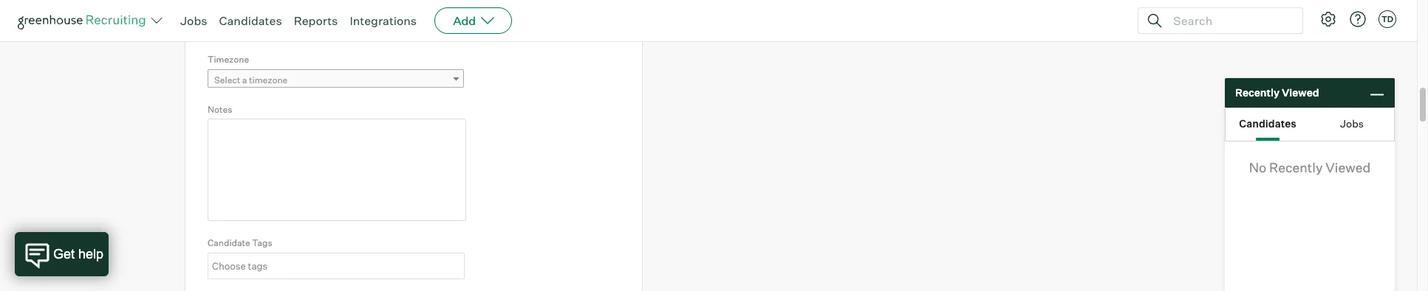 Task type: vqa. For each thing, say whether or not it's contained in the screenshot.
"Section name"
no



Task type: describe. For each thing, give the bounding box(es) containing it.
notes
[[208, 104, 232, 115]]

candidate tags
[[208, 238, 272, 249]]

select a timezone link
[[208, 69, 464, 91]]

a
[[242, 74, 247, 86]]

td button
[[1379, 10, 1396, 28]]

no recently viewed
[[1249, 160, 1371, 176]]

timezone
[[208, 54, 249, 65]]

greenhouse recruiting image
[[18, 12, 151, 30]]

select a timezone
[[214, 74, 288, 86]]

candidates link
[[219, 13, 282, 28]]

no
[[1249, 160, 1266, 176]]

recently viewed
[[1235, 87, 1319, 99]]

1 vertical spatial recently
[[1269, 160, 1323, 176]]

add
[[453, 13, 476, 28]]

1 horizontal spatial candidates
[[1239, 117, 1296, 130]]



Task type: locate. For each thing, give the bounding box(es) containing it.
1 vertical spatial candidates
[[1239, 117, 1296, 130]]

None text field
[[208, 14, 453, 38], [208, 255, 460, 278], [208, 14, 453, 38], [208, 255, 460, 278]]

td
[[1381, 14, 1393, 24]]

integrations link
[[350, 13, 417, 28]]

select
[[214, 74, 240, 86]]

Search text field
[[1169, 10, 1289, 31]]

viewed
[[1282, 87, 1319, 99], [1326, 160, 1371, 176]]

tags
[[252, 238, 272, 249]]

candidate
[[208, 238, 250, 249]]

candidates up the timezone
[[219, 13, 282, 28]]

reports
[[294, 13, 338, 28]]

td button
[[1376, 7, 1399, 31]]

timezone
[[249, 74, 288, 86]]

candidates
[[219, 13, 282, 28], [1239, 117, 1296, 130]]

0 vertical spatial candidates
[[219, 13, 282, 28]]

candidates down the recently viewed
[[1239, 117, 1296, 130]]

0 horizontal spatial candidates
[[219, 13, 282, 28]]

recently
[[1235, 87, 1280, 99], [1269, 160, 1323, 176]]

add button
[[434, 7, 512, 34]]

0 horizontal spatial viewed
[[1282, 87, 1319, 99]]

1 horizontal spatial viewed
[[1326, 160, 1371, 176]]

jobs link
[[180, 13, 207, 28]]

jobs
[[180, 13, 207, 28]]

0 vertical spatial viewed
[[1282, 87, 1319, 99]]

configure image
[[1319, 10, 1337, 28]]

Notes text field
[[208, 119, 466, 222]]

reports link
[[294, 13, 338, 28]]

integrations
[[350, 13, 417, 28]]

1 vertical spatial viewed
[[1326, 160, 1371, 176]]

0 vertical spatial recently
[[1235, 87, 1280, 99]]



